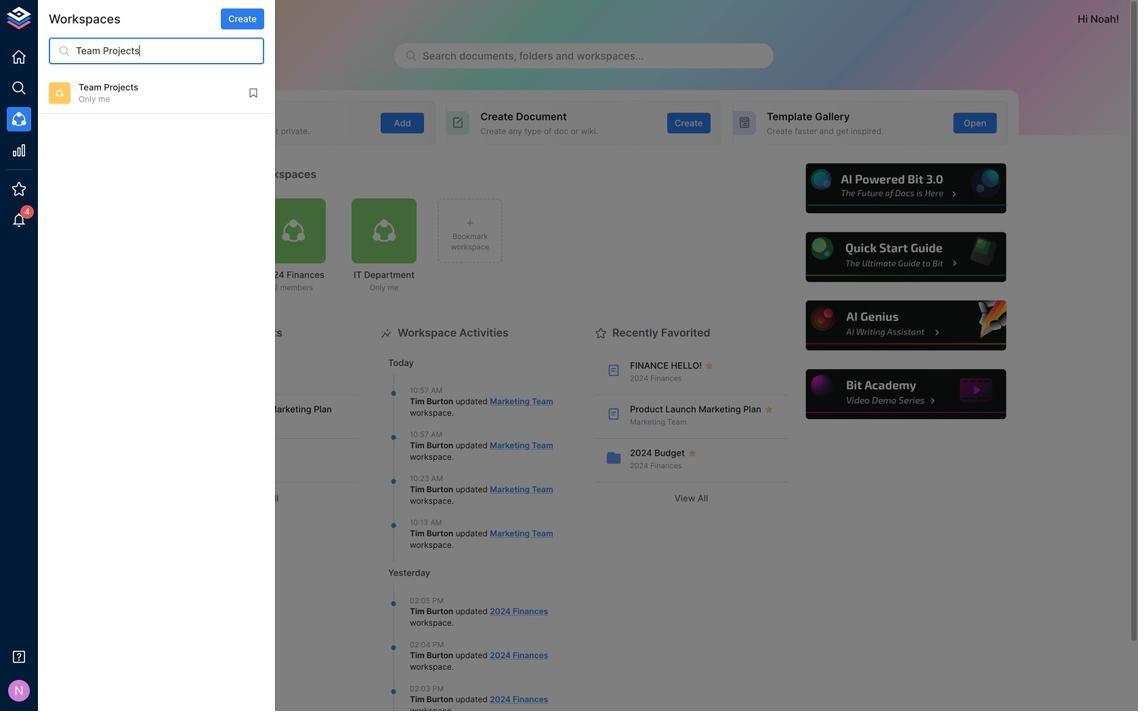 Task type: describe. For each thing, give the bounding box(es) containing it.
bookmark image
[[247, 87, 260, 99]]

3 help image from the top
[[804, 299, 1008, 353]]

Search Workspaces... text field
[[76, 38, 264, 64]]

1 help image from the top
[[804, 162, 1008, 215]]



Task type: locate. For each thing, give the bounding box(es) containing it.
help image
[[804, 162, 1008, 215], [804, 230, 1008, 284], [804, 299, 1008, 353], [804, 368, 1008, 421]]

4 help image from the top
[[804, 368, 1008, 421]]

2 help image from the top
[[804, 230, 1008, 284]]



Task type: vqa. For each thing, say whether or not it's contained in the screenshot.
2nd help "image" from the bottom of the page
yes



